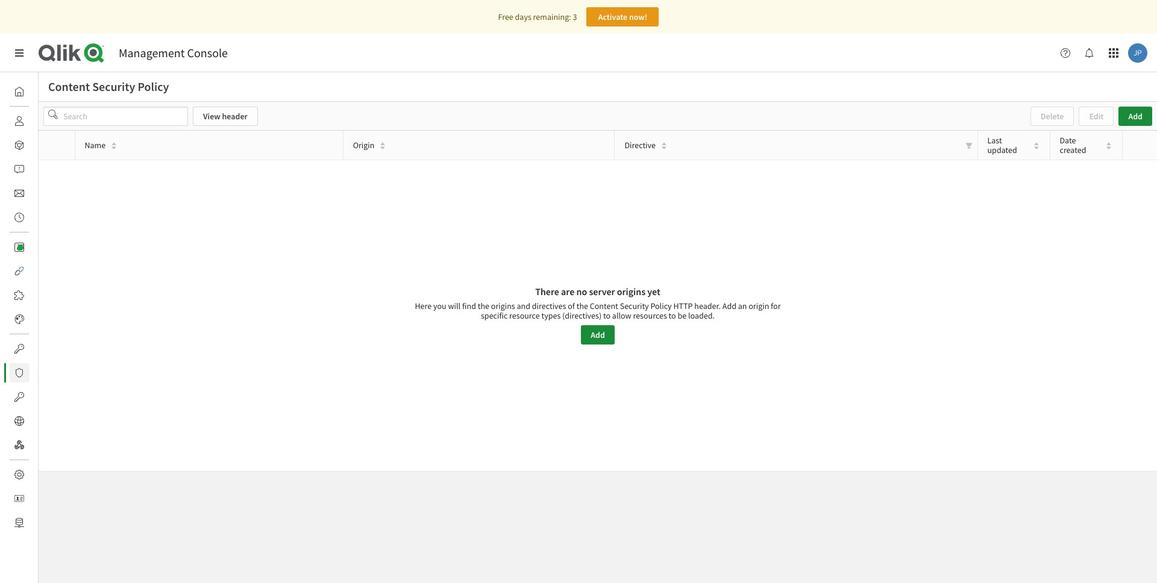 Task type: describe. For each thing, give the bounding box(es) containing it.
security inside there are no server origins yet here you will find the origins and directives of the content security policy http header. add an origin for specific resource types (directives) to allow resources to be loaded.
[[620, 301, 649, 312]]

icon: caret-up element for origin
[[380, 141, 386, 147]]

icon: caret-down element for directive
[[661, 145, 668, 152]]

settings
[[39, 470, 67, 481]]

icon: caret-up image for directive
[[661, 141, 668, 147]]

icon: caret-down image for directive
[[661, 145, 668, 152]]

settings link
[[10, 465, 67, 485]]

add for right add button
[[1129, 111, 1143, 122]]

management
[[119, 45, 185, 60]]

are
[[561, 286, 575, 298]]

users image
[[14, 116, 24, 126]]

icon: caret-down element for origin
[[380, 145, 386, 152]]

Search text field
[[43, 107, 188, 126]]

origin
[[749, 301, 770, 312]]

server
[[589, 286, 615, 298]]

there
[[536, 286, 559, 298]]

0 vertical spatial policy
[[138, 79, 169, 94]]

directive
[[625, 140, 656, 151]]

users link
[[10, 112, 58, 131]]

for
[[771, 301, 781, 312]]

last
[[988, 135, 1002, 146]]

navigation pane element
[[0, 77, 67, 538]]

2 to from the left
[[669, 311, 676, 321]]

identity provider image
[[14, 494, 24, 504]]

last updated
[[988, 135, 1018, 156]]

icon: caret-down image for name
[[111, 145, 117, 152]]

types
[[542, 311, 561, 321]]

resource
[[510, 311, 540, 321]]

webhooks image
[[14, 441, 24, 450]]

now!
[[629, 11, 648, 22]]

date created
[[1060, 135, 1087, 156]]

name
[[85, 140, 106, 151]]

free days remaining: 3
[[498, 11, 577, 22]]

icon: caret-down element for name
[[111, 145, 117, 152]]

icon: caret-up image for origin
[[380, 141, 386, 147]]

here
[[415, 301, 432, 312]]

settings image
[[14, 470, 24, 480]]

0 horizontal spatial origins
[[491, 301, 515, 312]]

free
[[498, 11, 514, 22]]

(directives)
[[563, 311, 602, 321]]

icon: caret-up element for last updated
[[1033, 141, 1040, 147]]

users
[[39, 116, 58, 127]]

of
[[568, 301, 575, 312]]

open sidebar menu image
[[14, 48, 24, 58]]

add for bottommost add button
[[591, 330, 605, 341]]

be
[[678, 311, 687, 321]]

1 vertical spatial add button
[[581, 326, 615, 345]]

days
[[515, 11, 532, 22]]

view header
[[203, 111, 248, 122]]

console
[[187, 45, 228, 60]]

allow
[[612, 311, 632, 321]]

icon: caret-down image for last updated
[[1033, 145, 1040, 152]]

management console element
[[119, 45, 228, 60]]

api keys image
[[14, 344, 24, 354]]

specific
[[481, 311, 508, 321]]

content security policy
[[48, 79, 169, 94]]

icon: caret-up image for date created
[[1106, 141, 1112, 147]]

data gateways image
[[14, 519, 24, 528]]

icon: caret-down image for date created
[[1106, 145, 1112, 152]]

activate now! link
[[587, 7, 659, 27]]

find
[[462, 301, 476, 312]]



Task type: locate. For each thing, give the bounding box(es) containing it.
icon: caret-up image right name at the top left of page
[[111, 141, 117, 147]]

1 icon: caret-up element from the left
[[111, 141, 117, 147]]

no
[[577, 286, 587, 298]]

spaces image
[[14, 140, 24, 150]]

created
[[1060, 145, 1087, 156]]

security up search text field
[[92, 79, 135, 94]]

origins left yet
[[617, 286, 646, 298]]

management console
[[119, 45, 228, 60]]

icon: caret-up element for directive
[[661, 141, 668, 147]]

4 icon: caret-up image from the left
[[1033, 141, 1040, 147]]

1 horizontal spatial security
[[620, 301, 649, 312]]

web image
[[14, 417, 24, 426]]

content up users
[[48, 79, 90, 94]]

loaded.
[[689, 311, 715, 321]]

1 vertical spatial security
[[620, 301, 649, 312]]

activate
[[598, 11, 628, 22]]

icon: caret-up element
[[111, 141, 117, 147], [380, 141, 386, 147], [661, 141, 668, 147], [1033, 141, 1040, 147], [1106, 141, 1112, 147]]

icon: caret-up element for name
[[111, 141, 117, 147]]

5 icon: caret-up element from the left
[[1106, 141, 1112, 147]]

the right of
[[577, 301, 588, 312]]

3 icon: caret-up element from the left
[[661, 141, 668, 147]]

3 icon: caret-down image from the left
[[661, 145, 668, 152]]

home image
[[14, 87, 24, 96]]

2 icon: caret-up element from the left
[[380, 141, 386, 147]]

icon: caret-down element for date created
[[1106, 145, 1112, 152]]

policy
[[138, 79, 169, 94], [651, 301, 672, 312]]

2 vertical spatial add
[[591, 330, 605, 341]]

add inside there are no server origins yet here you will find the origins and directives of the content security policy http header. add an origin for specific resource types (directives) to allow resources to be loaded.
[[723, 301, 737, 312]]

5 icon: caret-down element from the left
[[1106, 145, 1112, 152]]

icon: filter element
[[961, 131, 978, 160]]

icon: caret-up image for last updated
[[1033, 141, 1040, 147]]

policy down yet
[[651, 301, 672, 312]]

0 vertical spatial origins
[[617, 286, 646, 298]]

policy inside there are no server origins yet here you will find the origins and directives of the content security policy http header. add an origin for specific resource types (directives) to allow resources to be loaded.
[[651, 301, 672, 312]]

the
[[478, 301, 490, 312], [577, 301, 588, 312]]

4 icon: caret-up element from the left
[[1033, 141, 1040, 147]]

2 icon: caret-down image from the left
[[380, 145, 386, 152]]

there are no server origins yet here you will find the origins and directives of the content security policy http header. add an origin for specific resource types (directives) to allow resources to be loaded.
[[415, 286, 781, 321]]

icon: caret-down image right name at the top left of page
[[111, 145, 117, 152]]

1 vertical spatial content
[[590, 301, 619, 312]]

5 icon: caret-down image from the left
[[1106, 145, 1112, 152]]

resources
[[633, 311, 667, 321]]

content inside there are no server origins yet here you will find the origins and directives of the content security policy http header. add an origin for specific resource types (directives) to allow resources to be loaded.
[[590, 301, 619, 312]]

content security policy image
[[14, 368, 24, 378]]

updated
[[988, 145, 1018, 156]]

4 icon: caret-down element from the left
[[1033, 145, 1040, 152]]

icon: caret-down image left date
[[1033, 145, 1040, 152]]

1 horizontal spatial content
[[590, 301, 619, 312]]

1 icon: caret-up image from the left
[[111, 141, 117, 147]]

3
[[573, 11, 577, 22]]

icon: caret-down image
[[111, 145, 117, 152], [380, 145, 386, 152], [661, 145, 668, 152], [1033, 145, 1040, 152], [1106, 145, 1112, 152]]

icon: caret-down element right origin
[[380, 145, 386, 152]]

icon: caret-up element right "date created"
[[1106, 141, 1112, 147]]

1 the from the left
[[478, 301, 490, 312]]

icon: caret-down image right directive
[[661, 145, 668, 152]]

1 horizontal spatial origins
[[617, 286, 646, 298]]

1 icon: caret-down element from the left
[[111, 145, 117, 152]]

you
[[434, 301, 447, 312]]

2 icon: caret-down element from the left
[[380, 145, 386, 152]]

icon: caret-up element right origin
[[380, 141, 386, 147]]

2 horizontal spatial add
[[1129, 111, 1143, 122]]

home link
[[10, 82, 60, 101]]

view header button
[[193, 107, 258, 126]]

james peterson image
[[1129, 43, 1148, 63]]

activate now!
[[598, 11, 648, 22]]

date
[[1060, 135, 1076, 146]]

5 icon: caret-up image from the left
[[1106, 141, 1112, 147]]

icon: caret-down element
[[111, 145, 117, 152], [380, 145, 386, 152], [661, 145, 668, 152], [1033, 145, 1040, 152], [1106, 145, 1112, 152]]

view
[[203, 111, 221, 122]]

new connector image
[[17, 245, 24, 251]]

1 icon: caret-down image from the left
[[111, 145, 117, 152]]

icon: caret-up element left date
[[1033, 141, 1040, 147]]

icon: caret-up element for date created
[[1106, 141, 1112, 147]]

security down yet
[[620, 301, 649, 312]]

icon: caret-down element right directive
[[661, 145, 668, 152]]

directives
[[532, 301, 566, 312]]

icon: caret-down element left date
[[1033, 145, 1040, 152]]

3 icon: caret-up image from the left
[[661, 141, 668, 147]]

4 icon: caret-down image from the left
[[1033, 145, 1040, 152]]

2 the from the left
[[577, 301, 588, 312]]

to left be
[[669, 311, 676, 321]]

0 vertical spatial security
[[92, 79, 135, 94]]

0 horizontal spatial add
[[591, 330, 605, 341]]

policy down management
[[138, 79, 169, 94]]

icon: caret-up image
[[111, 141, 117, 147], [380, 141, 386, 147], [661, 141, 668, 147], [1033, 141, 1040, 147], [1106, 141, 1112, 147]]

yet
[[648, 286, 661, 298]]

icon: caret-down element for last updated
[[1033, 145, 1040, 152]]

an
[[738, 301, 747, 312]]

0 horizontal spatial the
[[478, 301, 490, 312]]

icon: caret-up image for name
[[111, 141, 117, 147]]

origins left and on the bottom of the page
[[491, 301, 515, 312]]

2 icon: caret-up image from the left
[[380, 141, 386, 147]]

security
[[92, 79, 135, 94], [620, 301, 649, 312]]

1 horizontal spatial add
[[723, 301, 737, 312]]

the right find
[[478, 301, 490, 312]]

origins
[[617, 286, 646, 298], [491, 301, 515, 312]]

1 horizontal spatial to
[[669, 311, 676, 321]]

icon: caret-down image right created
[[1106, 145, 1112, 152]]

icon: caret-up element right directive
[[661, 141, 668, 147]]

oauth image
[[14, 392, 24, 402]]

1 horizontal spatial the
[[577, 301, 588, 312]]

home
[[39, 86, 60, 97]]

0 horizontal spatial policy
[[138, 79, 169, 94]]

icon: caret-up image right directive
[[661, 141, 668, 147]]

icon: caret-down image for origin
[[380, 145, 386, 152]]

0 horizontal spatial security
[[92, 79, 135, 94]]

0 vertical spatial add button
[[1119, 107, 1153, 126]]

to
[[603, 311, 611, 321], [669, 311, 676, 321]]

content down server on the right of the page
[[590, 301, 619, 312]]

icon: caret-up image left date
[[1033, 141, 1040, 147]]

0 horizontal spatial add button
[[581, 326, 615, 345]]

icon: filter image
[[966, 142, 973, 150]]

origin
[[353, 140, 375, 151]]

0 horizontal spatial content
[[48, 79, 90, 94]]

0 horizontal spatial to
[[603, 311, 611, 321]]

content
[[48, 79, 90, 94], [590, 301, 619, 312]]

1 vertical spatial origins
[[491, 301, 515, 312]]

content image
[[14, 242, 24, 252]]

icon: caret-up element right name at the top left of page
[[111, 141, 117, 147]]

icon: caret-down image right origin
[[380, 145, 386, 152]]

3 icon: caret-down element from the left
[[661, 145, 668, 152]]

1 to from the left
[[603, 311, 611, 321]]

to left the 'allow'
[[603, 311, 611, 321]]

icon: caret-up image right "date created"
[[1106, 141, 1112, 147]]

0 vertical spatial add
[[1129, 111, 1143, 122]]

1 vertical spatial add
[[723, 301, 737, 312]]

http
[[674, 301, 693, 312]]

1 vertical spatial policy
[[651, 301, 672, 312]]

add
[[1129, 111, 1143, 122], [723, 301, 737, 312], [591, 330, 605, 341]]

1 horizontal spatial policy
[[651, 301, 672, 312]]

remaining:
[[533, 11, 571, 22]]

will
[[448, 301, 461, 312]]

icon: caret-down element right name at the top left of page
[[111, 145, 117, 152]]

header.
[[695, 301, 721, 312]]

0 vertical spatial content
[[48, 79, 90, 94]]

icon: caret-up image right origin
[[380, 141, 386, 147]]

add button
[[1119, 107, 1153, 126], [581, 326, 615, 345]]

and
[[517, 301, 531, 312]]

header
[[222, 111, 248, 122]]

icon: caret-down element right created
[[1106, 145, 1112, 152]]

1 horizontal spatial add button
[[1119, 107, 1153, 126]]



Task type: vqa. For each thing, say whether or not it's contained in the screenshot.
bottommost YOUR
no



